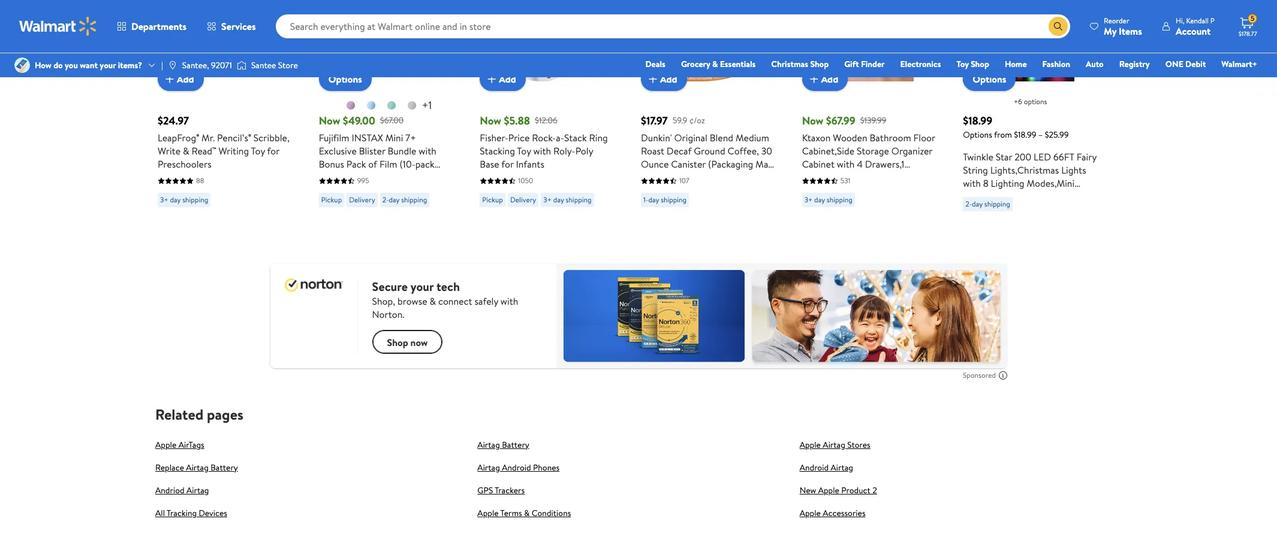 Task type: vqa. For each thing, say whether or not it's contained in the screenshot.
topmost Mini
yes



Task type: locate. For each thing, give the bounding box(es) containing it.
1 horizontal spatial shop
[[971, 58, 990, 70]]

product group
[[158, 0, 292, 217], [319, 0, 454, 217], [480, 0, 615, 217], [641, 0, 776, 217], [802, 0, 937, 217], [963, 0, 1098, 243]]

toy inside the "$24.97 leapfrog® mr. pencil's® scribble, write & read™ writing toy for preschoolers"
[[251, 145, 265, 158]]

day down roly-
[[553, 195, 564, 205]]

walmart image
[[19, 17, 97, 36]]

& left 4
[[845, 171, 852, 184]]

now inside now $67.99 $139.99 ktaxon wooden bathroom floor cabinet,side storage organizer cabinet with 4 drawers,1 cupboard & 2- shelves,mdf,white
[[802, 113, 824, 128]]

1 delivery from the left
[[349, 195, 375, 205]]

 image
[[14, 58, 30, 73], [237, 59, 246, 71]]

shipping down 'lighting'
[[985, 199, 1010, 209]]

1 vertical spatial christmas
[[1002, 203, 1043, 217]]

& right 'write'
[[183, 145, 189, 158]]

1 horizontal spatial delivery
[[510, 195, 536, 205]]

3+ down 'infants'
[[544, 195, 552, 205]]

1 add button from the left
[[158, 67, 204, 91]]

apple airtag stores
[[800, 439, 871, 451]]

add button for $67.99
[[802, 67, 848, 91]]

bundle
[[388, 145, 416, 158]]

2 horizontal spatial 3+ day shipping
[[805, 195, 853, 205]]

5 $178.77
[[1239, 13, 1258, 38]]

fashion link
[[1037, 58, 1076, 71]]

led
[[1034, 151, 1051, 164]]

add down deals
[[660, 73, 677, 86]]

toy shop link
[[952, 58, 995, 71]]

for right in
[[1048, 190, 1060, 203]]

p
[[1211, 15, 1215, 25]]

0 horizontal spatial 3+ day shipping
[[160, 195, 208, 205]]

1 horizontal spatial  image
[[237, 59, 246, 71]]

0 vertical spatial lights
[[1062, 164, 1087, 177]]

0 horizontal spatial battery
[[211, 462, 238, 474]]

1 3+ from the left
[[160, 195, 168, 205]]

1 horizontal spatial lights
[[1062, 164, 1087, 177]]

$139.99
[[860, 115, 887, 127]]

1 product group from the left
[[158, 0, 292, 217]]

product group containing $18.99
[[963, 0, 1098, 243]]

now for $5.88
[[480, 113, 501, 128]]

with inside now $5.88 $12.06 fisher-price rock-a-stack ring stacking toy with roly-poly base for infants
[[534, 145, 551, 158]]

–
[[1039, 129, 1043, 141]]

options for $18.99
[[973, 73, 1007, 86]]

lights up the indoor
[[1062, 164, 1087, 177]]

now up ktaxon on the top
[[802, 113, 824, 128]]

add to cart image down deals link
[[646, 72, 660, 86]]

fujifilm
[[319, 131, 349, 145]]

5 product group from the left
[[802, 0, 937, 217]]

1 pickup from the left
[[321, 195, 342, 205]]

delivery for 2-day shipping
[[349, 195, 375, 205]]

devices
[[199, 508, 227, 520]]

2 horizontal spatial toy
[[957, 58, 969, 70]]

lights
[[1062, 164, 1087, 177], [991, 190, 1015, 203]]

0 horizontal spatial toy
[[251, 145, 265, 158]]

add down christmas shop
[[821, 73, 839, 86]]

add to cart image up fisher-
[[485, 72, 499, 86]]

now up fujifilm
[[319, 113, 340, 128]]

for right base
[[502, 158, 514, 171]]

airtag down replace airtag battery link
[[187, 485, 209, 497]]

replace airtag battery link
[[155, 462, 238, 474]]

with inside now $49.00 $67.00 fujifilm instax mini 7+ exclusive blister bundle with bonus pack of film (10-pack mini film), light blue
[[419, 145, 437, 158]]

4 add from the left
[[821, 73, 839, 86]]

blue
[[388, 171, 406, 184]]

shop
[[811, 58, 829, 70], [971, 58, 990, 70]]

pickup
[[321, 195, 342, 205], [482, 195, 503, 205]]

one debit link
[[1160, 58, 1212, 71]]

3+ day shipping
[[160, 195, 208, 205], [544, 195, 592, 205], [805, 195, 853, 205]]

 image right 92071
[[237, 59, 246, 71]]

mr.
[[202, 131, 215, 145]]

3 product group from the left
[[480, 0, 615, 217]]

add to cart image
[[163, 72, 177, 86], [646, 72, 660, 86]]

apple for apple accessories
[[800, 508, 821, 520]]

3+ down preschoolers
[[160, 195, 168, 205]]

add for 59.9
[[660, 73, 677, 86]]

android up new
[[800, 462, 829, 474]]

1 add to cart image from the left
[[163, 72, 177, 86]]

twinkle star 200 led 66ft fairy string lights,christmas lights with 8 lighting modes,mini string lights plug in for indoor outdoor christmas tree garden wedding party decoration, multicolor image
[[963, 0, 1075, 82]]

dunkin' original blend medium roast decaf ground coffee, 30 ounce canister (packaging may vary) image
[[641, 0, 753, 82]]

1 horizontal spatial add to cart image
[[646, 72, 660, 86]]

services button
[[197, 12, 266, 41]]

apple down new
[[800, 508, 821, 520]]

gift finder link
[[839, 58, 890, 71]]

search icon image
[[1054, 22, 1063, 31]]

0 horizontal spatial christmas
[[772, 58, 809, 70]]

outdoor
[[963, 203, 999, 217]]

write
[[158, 145, 181, 158]]

add to cart image
[[485, 72, 499, 86], [807, 72, 821, 86]]

 image
[[168, 61, 177, 70]]

pickup down film),
[[321, 195, 342, 205]]

options link up +6
[[963, 67, 1016, 91]]

price
[[509, 131, 530, 145]]

delivery down 1050
[[510, 195, 536, 205]]

finder
[[861, 58, 885, 70]]

battery up airtag android phones in the bottom left of the page
[[502, 439, 529, 451]]

day down the vary) at the right top of page
[[649, 195, 659, 205]]

1 now from the left
[[319, 113, 340, 128]]

delivery down 995
[[349, 195, 375, 205]]

product group containing now $5.88
[[480, 0, 615, 217]]

2-
[[854, 171, 863, 184], [382, 195, 389, 205], [966, 199, 972, 209]]

$18.99 options from $18.99 – $25.99
[[963, 113, 1069, 141]]

0 vertical spatial string
[[963, 164, 988, 177]]

how
[[35, 59, 51, 71]]

2 horizontal spatial for
[[1048, 190, 1060, 203]]

now up fisher-
[[480, 113, 501, 128]]

3+ down cupboard
[[805, 195, 813, 205]]

$18.99 left –
[[1014, 129, 1037, 141]]

options down toy shop
[[973, 73, 1007, 86]]

add down the santee,
[[177, 73, 194, 86]]

2-day shipping up wedding
[[966, 199, 1010, 209]]

2 pickup from the left
[[482, 195, 503, 205]]

1 horizontal spatial 2-
[[854, 171, 863, 184]]

1 android from the left
[[502, 462, 531, 474]]

shop left home link
[[971, 58, 990, 70]]

1 vertical spatial mini
[[319, 171, 337, 184]]

1 horizontal spatial 2-day shipping
[[966, 199, 1010, 209]]

2 add button from the left
[[480, 67, 526, 91]]

lights right 8
[[991, 190, 1015, 203]]

with left 8
[[963, 177, 981, 190]]

options up twinkle
[[963, 129, 993, 141]]

santee, 92071
[[182, 59, 232, 71]]

add to cart image down |
[[163, 72, 177, 86]]

1-
[[644, 195, 649, 205]]

2-day shipping
[[382, 195, 427, 205], [966, 199, 1010, 209]]

7+
[[406, 131, 416, 145]]

1 add from the left
[[177, 73, 194, 86]]

6 product group from the left
[[963, 0, 1098, 243]]

airtag up airtag android phones in the bottom left of the page
[[478, 439, 500, 451]]

decoration,
[[1026, 217, 1075, 230]]

0 horizontal spatial add to cart image
[[163, 72, 177, 86]]

now for $67.99
[[802, 113, 824, 128]]

christmas right essentials
[[772, 58, 809, 70]]

0 horizontal spatial android
[[502, 462, 531, 474]]

now inside now $49.00 $67.00 fujifilm instax mini 7+ exclusive blister bundle with bonus pack of film (10-pack mini film), light blue
[[319, 113, 340, 128]]

2- down light
[[382, 195, 389, 205]]

1 horizontal spatial $18.99
[[1014, 129, 1037, 141]]

now for $49.00
[[319, 113, 340, 128]]

3+ day shipping down roly-
[[544, 195, 592, 205]]

2 options link from the left
[[963, 67, 1016, 91]]

trackers
[[495, 485, 525, 497]]

1 add to cart image from the left
[[485, 72, 499, 86]]

blend
[[710, 131, 734, 145]]

1 shop from the left
[[811, 58, 829, 70]]

1 vertical spatial lights
[[991, 190, 1015, 203]]

options up lavender icon
[[328, 73, 362, 86]]

kendall
[[1187, 15, 1209, 25]]

mini left film),
[[319, 171, 337, 184]]

battery
[[502, 439, 529, 451], [211, 462, 238, 474]]

string up wedding
[[963, 190, 988, 203]]

shop for toy shop
[[971, 58, 990, 70]]

airtag for replace airtag battery
[[186, 462, 209, 474]]

1 horizontal spatial add to cart image
[[807, 72, 821, 86]]

android up trackers at the bottom of the page
[[502, 462, 531, 474]]

 image for santee store
[[237, 59, 246, 71]]

with right '7+' at the top of page
[[419, 145, 437, 158]]

toy right writing
[[251, 145, 265, 158]]

1 horizontal spatial 3+
[[544, 195, 552, 205]]

2 horizontal spatial now
[[802, 113, 824, 128]]

 image left how
[[14, 58, 30, 73]]

2 add to cart image from the left
[[807, 72, 821, 86]]

mini left '7+' at the top of page
[[385, 131, 403, 145]]

$24.97
[[158, 113, 189, 128]]

with inside now $67.99 $139.99 ktaxon wooden bathroom floor cabinet,side storage organizer cabinet with 4 drawers,1 cupboard & 2- shelves,mdf,white
[[837, 158, 855, 171]]

pickup for 2-day shipping
[[321, 195, 342, 205]]

shipping down blue
[[401, 195, 427, 205]]

0 horizontal spatial pickup
[[321, 195, 342, 205]]

toy right the electronics link
[[957, 58, 969, 70]]

dunkin'
[[641, 131, 672, 145]]

& right grocery
[[713, 58, 718, 70]]

with
[[419, 145, 437, 158], [534, 145, 551, 158], [837, 158, 855, 171], [963, 177, 981, 190]]

pages
[[207, 405, 243, 425]]

0 horizontal spatial 2-day shipping
[[382, 195, 427, 205]]

3+ day shipping for now
[[805, 195, 853, 205]]

add button for 59.9
[[641, 67, 687, 91]]

3 now from the left
[[802, 113, 824, 128]]

3+ day shipping down cupboard
[[805, 195, 853, 205]]

3 3+ day shipping from the left
[[805, 195, 853, 205]]

2 add from the left
[[499, 73, 516, 86]]

3 add from the left
[[660, 73, 677, 86]]

1 horizontal spatial now
[[480, 113, 501, 128]]

add to cart image for $17.97
[[646, 72, 660, 86]]

shop left the gift
[[811, 58, 829, 70]]

1 horizontal spatial mini
[[385, 131, 403, 145]]

airtag up the new apple product 2 link
[[831, 462, 853, 474]]

1 horizontal spatial toy
[[517, 145, 531, 158]]

2 shop from the left
[[971, 58, 990, 70]]

+6
[[1014, 97, 1022, 107]]

3+ for now
[[805, 195, 813, 205]]

add up $5.88
[[499, 73, 516, 86]]

for inside the "$24.97 leapfrog® mr. pencil's® scribble, write & read™ writing toy for preschoolers"
[[267, 145, 280, 158]]

1 horizontal spatial android
[[800, 462, 829, 474]]

rock-
[[532, 131, 556, 145]]

0 horizontal spatial 3+
[[160, 195, 168, 205]]

base
[[480, 158, 499, 171]]

light gray image
[[407, 101, 417, 110]]

1 horizontal spatial options link
[[963, 67, 1016, 91]]

3 3+ from the left
[[805, 195, 813, 205]]

0 horizontal spatial  image
[[14, 58, 30, 73]]

add to cart image down christmas shop
[[807, 72, 821, 86]]

2 add to cart image from the left
[[646, 72, 660, 86]]

0 horizontal spatial add to cart image
[[485, 72, 499, 86]]

$25.99
[[1045, 129, 1069, 141]]

string left star
[[963, 164, 988, 177]]

toy left rock- on the left of page
[[517, 145, 531, 158]]

with left roly-
[[534, 145, 551, 158]]

apple up android airtag link
[[800, 439, 821, 451]]

1 horizontal spatial battery
[[502, 439, 529, 451]]

of
[[368, 158, 377, 171]]

all tracking devices
[[155, 508, 227, 520]]

christmas down 'lighting'
[[1002, 203, 1043, 217]]

$178.77
[[1239, 29, 1258, 38]]

2 horizontal spatial 3+
[[805, 195, 813, 205]]

shipping
[[182, 195, 208, 205], [401, 195, 427, 205], [566, 195, 592, 205], [661, 195, 687, 205], [827, 195, 853, 205], [985, 199, 1010, 209]]

92071
[[211, 59, 232, 71]]

1 horizontal spatial christmas
[[1002, 203, 1043, 217]]

now $5.88 $12.06 fisher-price rock-a-stack ring stacking toy with roly-poly base for infants
[[480, 113, 608, 171]]

battery up devices
[[211, 462, 238, 474]]

shipping down 531 at the right top of the page
[[827, 195, 853, 205]]

1 horizontal spatial for
[[502, 158, 514, 171]]

0 horizontal spatial for
[[267, 145, 280, 158]]

4 product group from the left
[[641, 0, 776, 217]]

airtag down the airtags
[[186, 462, 209, 474]]

options link up lavender icon
[[319, 67, 372, 91]]

2 now from the left
[[480, 113, 501, 128]]

pickup down base
[[482, 195, 503, 205]]

0 horizontal spatial $18.99
[[963, 113, 993, 128]]

$18.99 up twinkle
[[963, 113, 993, 128]]

0 vertical spatial $18.99
[[963, 113, 993, 128]]

1 horizontal spatial pickup
[[482, 195, 503, 205]]

writing
[[219, 145, 249, 158]]

0 horizontal spatial delivery
[[349, 195, 375, 205]]

2 delivery from the left
[[510, 195, 536, 205]]

airtag up gps
[[478, 462, 500, 474]]

film
[[380, 158, 397, 171]]

replace airtag battery
[[155, 462, 238, 474]]

$18.99
[[963, 113, 993, 128], [1014, 129, 1037, 141]]

electronics link
[[895, 58, 947, 71]]

2 product group from the left
[[319, 0, 454, 217]]

airtag up android airtag
[[823, 439, 846, 451]]

0 horizontal spatial now
[[319, 113, 340, 128]]

1 options link from the left
[[319, 67, 372, 91]]

1 3+ day shipping from the left
[[160, 195, 208, 205]]

mini
[[385, 131, 403, 145], [319, 171, 337, 184]]

day up wedding
[[972, 199, 983, 209]]

4 add button from the left
[[802, 67, 848, 91]]

airtag battery
[[478, 439, 529, 451]]

product group containing now $67.99
[[802, 0, 937, 217]]

2- up wedding
[[966, 199, 972, 209]]

apple down gps
[[478, 508, 499, 520]]

apple airtags link
[[155, 439, 204, 451]]

for right writing
[[267, 145, 280, 158]]

related
[[155, 405, 203, 425]]

now inside now $5.88 $12.06 fisher-price rock-a-stack ring stacking toy with roly-poly base for infants
[[480, 113, 501, 128]]

3+ for $24.97
[[160, 195, 168, 205]]

1 vertical spatial string
[[963, 190, 988, 203]]

apple for apple terms & conditions
[[478, 508, 499, 520]]

apple terms & conditions link
[[478, 508, 571, 520]]

all tracking devices link
[[155, 508, 227, 520]]

0 horizontal spatial shop
[[811, 58, 829, 70]]

3 add button from the left
[[641, 67, 687, 91]]

fujifilm instax mini 7+ exclusive blister bundle with bonus pack of film (10-pack mini film), light blue image
[[319, 0, 430, 82]]

apple up replace
[[155, 439, 177, 451]]

with left 4
[[837, 158, 855, 171]]

3+ day shipping down 88 at the left of the page
[[160, 195, 208, 205]]

options
[[1024, 97, 1047, 107]]

fairy
[[1077, 151, 1097, 164]]

replace
[[155, 462, 184, 474]]

2-day shipping down blue
[[382, 195, 427, 205]]

airtag android phones
[[478, 462, 560, 474]]

107
[[680, 176, 690, 186]]

delivery
[[349, 195, 375, 205], [510, 195, 536, 205]]

0 horizontal spatial lights
[[991, 190, 1015, 203]]

2- right 531 at the right top of the page
[[854, 171, 863, 184]]

clear search field text image
[[1035, 21, 1044, 31]]

instax
[[352, 131, 383, 145]]

tracking
[[167, 508, 197, 520]]

1 horizontal spatial 3+ day shipping
[[544, 195, 592, 205]]

0 horizontal spatial options link
[[319, 67, 372, 91]]

next slide for recently viewed items list image
[[1084, 4, 1113, 33]]



Task type: describe. For each thing, give the bounding box(es) containing it.
airtag android phones link
[[478, 462, 560, 474]]

pickup for 3+ day shipping
[[482, 195, 503, 205]]

coffee,
[[728, 145, 759, 158]]

blue image
[[366, 101, 376, 110]]

options inside the $18.99 options from $18.99 – $25.99
[[963, 129, 993, 141]]

airtag for andriod airtag
[[187, 485, 209, 497]]

poly
[[576, 145, 593, 158]]

add to cart image for now $67.99
[[807, 72, 821, 86]]

add button for leapfrog®
[[158, 67, 204, 91]]

apple for apple airtags
[[155, 439, 177, 451]]

santee,
[[182, 59, 209, 71]]

christmas inside "twinkle star 200 led 66ft fairy string lights,christmas lights with 8 lighting modes,mini string lights plug in for indoor outdoor christmas tree garden wedding party decoration, multicolor"
[[1002, 203, 1043, 217]]

airtag for apple airtag stores
[[823, 439, 846, 451]]

day down blue
[[389, 195, 400, 205]]

for inside "twinkle star 200 led 66ft fairy string lights,christmas lights with 8 lighting modes,mini string lights plug in for indoor outdoor christmas tree garden wedding party decoration, multicolor"
[[1048, 190, 1060, 203]]

store
[[278, 59, 298, 71]]

shipping down 107
[[661, 195, 687, 205]]

(packaging
[[708, 158, 753, 171]]

floor
[[914, 131, 936, 145]]

walmart+ link
[[1217, 58, 1263, 71]]

airtag battery link
[[478, 439, 529, 451]]

0 horizontal spatial 2-
[[382, 195, 389, 205]]

now $67.99 $139.99 ktaxon wooden bathroom floor cabinet,side storage organizer cabinet with 4 drawers,1 cupboard & 2- shelves,mdf,white
[[802, 113, 936, 197]]

2 android from the left
[[800, 462, 829, 474]]

531
[[841, 176, 851, 186]]

$17.97
[[641, 113, 668, 128]]

& inside the "$24.97 leapfrog® mr. pencil's® scribble, write & read™ writing toy for preschoolers"
[[183, 145, 189, 158]]

+1
[[422, 98, 432, 113]]

how do you want your items?
[[35, 59, 142, 71]]

2 string from the top
[[963, 190, 988, 203]]

original
[[674, 131, 708, 145]]

options link for $18.99
[[963, 67, 1016, 91]]

items
[[1119, 24, 1143, 37]]

shop for christmas shop
[[811, 58, 829, 70]]

product group containing $17.97
[[641, 0, 776, 217]]

ad disclaimer and feedback for marqueedisplayad image
[[999, 371, 1008, 381]]

|
[[161, 59, 163, 71]]

2 3+ day shipping from the left
[[544, 195, 592, 205]]

fashion
[[1043, 58, 1071, 70]]

gift finder
[[845, 58, 885, 70]]

walmart+
[[1222, 58, 1258, 70]]

bonus
[[319, 158, 344, 171]]

options link for now
[[319, 67, 372, 91]]

apple for apple airtag stores
[[800, 439, 821, 451]]

twinkle star 200 led 66ft fairy string lights,christmas lights with 8 lighting modes,mini string lights plug in for indoor outdoor christmas tree garden wedding party decoration, multicolor
[[963, 151, 1097, 243]]

apple right new
[[818, 485, 840, 497]]

plug
[[1018, 190, 1036, 203]]

30
[[762, 145, 772, 158]]

tree
[[1045, 203, 1063, 217]]

home
[[1005, 58, 1027, 70]]

$5.88
[[504, 113, 530, 128]]

66ft
[[1054, 151, 1075, 164]]

one
[[1166, 58, 1184, 70]]

0 vertical spatial christmas
[[772, 58, 809, 70]]

gps trackers link
[[478, 485, 525, 497]]

departments
[[131, 20, 187, 33]]

deals link
[[640, 58, 671, 71]]

cupboard
[[802, 171, 843, 184]]

2- inside now $67.99 $139.99 ktaxon wooden bathroom floor cabinet,side storage organizer cabinet with 4 drawers,1 cupboard & 2- shelves,mdf,white
[[854, 171, 863, 184]]

from
[[994, 129, 1012, 141]]

do
[[53, 59, 63, 71]]

for inside now $5.88 $12.06 fisher-price rock-a-stack ring stacking toy with roly-poly base for infants
[[502, 158, 514, 171]]

product group containing $24.97
[[158, 0, 292, 217]]

0 vertical spatial mini
[[385, 131, 403, 145]]

Walmart Site-Wide search field
[[276, 14, 1071, 38]]

gps trackers
[[478, 485, 525, 497]]

59.9
[[673, 115, 688, 127]]

add for leapfrog®
[[177, 73, 194, 86]]

1 vertical spatial battery
[[211, 462, 238, 474]]

ring
[[589, 131, 608, 145]]

multicolor
[[963, 230, 1006, 243]]

stores
[[848, 439, 871, 451]]

 image for how do you want your items?
[[14, 58, 30, 73]]

$24.97 leapfrog® mr. pencil's® scribble, write & read™ writing toy for preschoolers
[[158, 113, 290, 171]]

shipping down 88 at the left of the page
[[182, 195, 208, 205]]

read™
[[192, 145, 216, 158]]

departments button
[[107, 12, 197, 41]]

5
[[1251, 13, 1255, 24]]

party
[[1002, 217, 1024, 230]]

add for $5.88
[[499, 73, 516, 86]]

sponsored
[[963, 371, 996, 381]]

lavender image
[[346, 101, 355, 110]]

apple airtag stores link
[[800, 439, 871, 451]]

200
[[1015, 151, 1032, 164]]

terms
[[501, 508, 522, 520]]

2 horizontal spatial 2-
[[966, 199, 972, 209]]

bathroom
[[870, 131, 911, 145]]

registry link
[[1114, 58, 1156, 71]]

& right terms
[[524, 508, 530, 520]]

decaf
[[667, 145, 692, 158]]

related pages
[[155, 405, 243, 425]]

all
[[155, 508, 165, 520]]

medium
[[736, 131, 770, 145]]

add for $67.99
[[821, 73, 839, 86]]

toy shop
[[957, 58, 990, 70]]

hi,
[[1176, 15, 1185, 25]]

wedding
[[963, 217, 1000, 230]]

fisher-price rock-a-stack ring stacking toy with roly-poly base for infants image
[[480, 0, 592, 82]]

0 horizontal spatial mini
[[319, 171, 337, 184]]

options for now
[[328, 73, 362, 86]]

add button for $5.88
[[480, 67, 526, 91]]

now $49.00 $67.00 fujifilm instax mini 7+ exclusive blister bundle with bonus pack of film (10-pack mini film), light blue
[[319, 113, 437, 184]]

items?
[[118, 59, 142, 71]]

ktaxon wooden bathroom floor cabinet,side storage organizer cabinet with 4 drawers,1 cupboard & 2-shelves,mdf,white image
[[802, 0, 914, 82]]

pack
[[347, 158, 366, 171]]

add to cart image for $24.97
[[163, 72, 177, 86]]

1 vertical spatial $18.99
[[1014, 129, 1037, 141]]

3+ day shipping for $24.97
[[160, 195, 208, 205]]

2 3+ from the left
[[544, 195, 552, 205]]

day down preschoolers
[[170, 195, 181, 205]]

0 vertical spatial battery
[[502, 439, 529, 451]]

fisher-
[[480, 131, 509, 145]]

android airtag
[[800, 462, 853, 474]]

accessories
[[823, 508, 866, 520]]

reorder my items
[[1104, 15, 1143, 37]]

leapfrog® mr. pencil's® scribble, write & read™ writing toy for preschoolers image
[[158, 0, 269, 82]]

apple accessories
[[800, 508, 866, 520]]

light
[[364, 171, 385, 184]]

product group containing +1
[[319, 0, 454, 217]]

with inside "twinkle star 200 led 66ft fairy string lights,christmas lights with 8 lighting modes,mini string lights plug in for indoor outdoor christmas tree garden wedding party decoration, multicolor"
[[963, 177, 981, 190]]

available in additional 1 variant element
[[422, 98, 432, 113]]

airtag for android airtag
[[831, 462, 853, 474]]

day down cupboard
[[815, 195, 825, 205]]

cabinet,side
[[802, 145, 855, 158]]

toy inside now $5.88 $12.06 fisher-price rock-a-stack ring stacking toy with roly-poly base for infants
[[517, 145, 531, 158]]

may
[[756, 158, 773, 171]]

phones
[[533, 462, 560, 474]]

1050
[[518, 176, 533, 186]]

santee store
[[251, 59, 298, 71]]

1 string from the top
[[963, 164, 988, 177]]

storage
[[857, 145, 889, 158]]

stacking
[[480, 145, 515, 158]]

& inside now $67.99 $139.99 ktaxon wooden bathroom floor cabinet,side storage organizer cabinet with 4 drawers,1 cupboard & 2- shelves,mdf,white
[[845, 171, 852, 184]]

Search search field
[[276, 14, 1071, 38]]

grocery & essentials
[[681, 58, 756, 70]]

seafoam green image
[[387, 101, 396, 110]]

account
[[1176, 24, 1211, 37]]

organizer
[[892, 145, 933, 158]]

conditions
[[532, 508, 571, 520]]

new apple product 2
[[800, 485, 877, 497]]

andriod airtag
[[155, 485, 209, 497]]

want
[[80, 59, 98, 71]]

deals
[[646, 58, 666, 70]]

apple accessories link
[[800, 508, 866, 520]]

shipping down poly
[[566, 195, 592, 205]]

add to cart image for now $5.88
[[485, 72, 499, 86]]

(10-
[[400, 158, 416, 171]]

delivery for 3+ day shipping
[[510, 195, 536, 205]]



